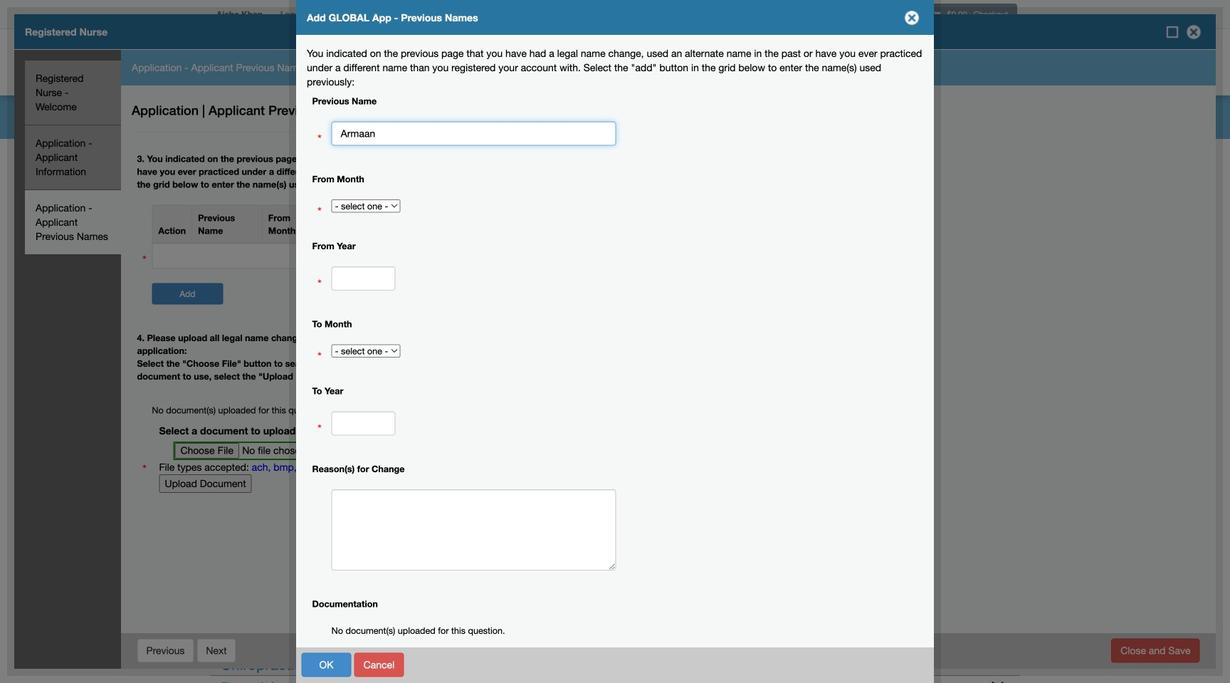Task type: vqa. For each thing, say whether or not it's contained in the screenshot.
the Maximize/Minimize icon
yes



Task type: locate. For each thing, give the bounding box(es) containing it.
None text field
[[332, 489, 617, 571]]

None button
[[137, 639, 194, 663], [197, 639, 236, 663], [1112, 639, 1201, 663], [302, 653, 352, 677], [354, 653, 404, 677], [137, 639, 194, 663], [197, 639, 236, 663], [1112, 639, 1201, 663], [302, 653, 352, 677], [354, 653, 404, 677]]

maximize/minimize image
[[1166, 25, 1180, 39]]

close window image
[[901, 6, 924, 29]]

None text field
[[332, 121, 617, 146], [332, 266, 396, 291], [332, 411, 396, 436], [332, 121, 617, 146], [332, 266, 396, 291], [332, 411, 396, 436]]



Task type: describe. For each thing, give the bounding box(es) containing it.
close window image
[[1183, 21, 1206, 43]]



